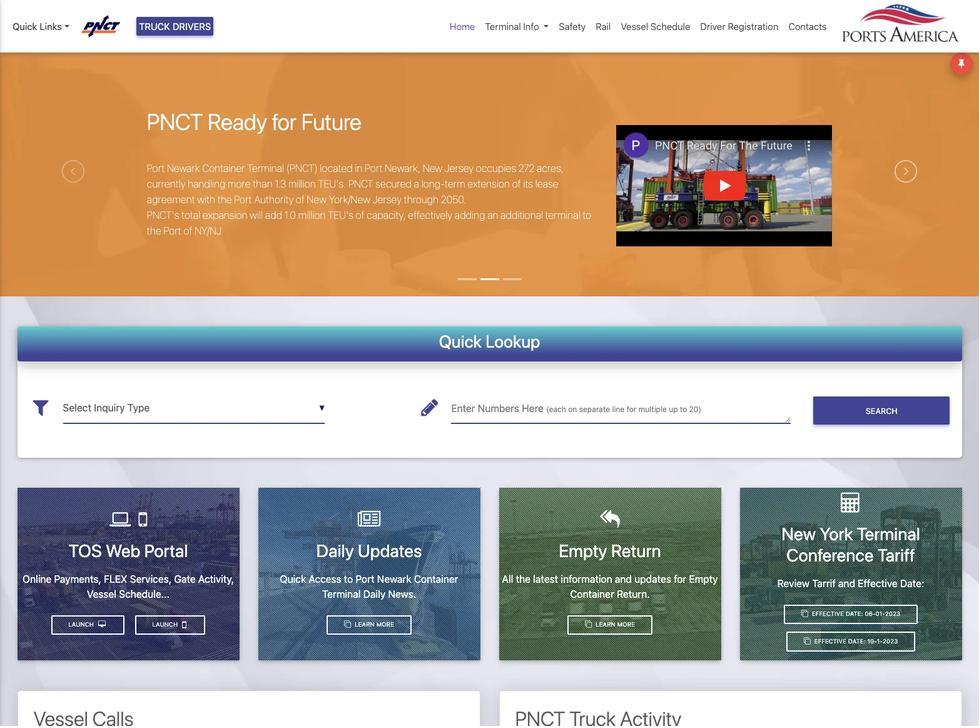 Task type: locate. For each thing, give the bounding box(es) containing it.
new inside new york terminal conference tariff
[[781, 524, 816, 545]]

daily
[[316, 541, 354, 561], [363, 589, 386, 600]]

port down daily updates
[[356, 573, 375, 585]]

million
[[288, 178, 316, 189], [298, 209, 326, 221]]

daily up access
[[316, 541, 354, 561]]

1 vertical spatial for
[[627, 405, 637, 414]]

on
[[568, 405, 577, 414]]

2023 for 01-
[[885, 611, 900, 618]]

1 vertical spatial newark
[[377, 573, 411, 585]]

newark up news.
[[377, 573, 411, 585]]

1 vertical spatial empty
[[689, 573, 718, 585]]

10-
[[867, 638, 877, 645]]

newark up currently at the left of the page
[[167, 162, 200, 174]]

2 vertical spatial new
[[781, 524, 816, 545]]

ready
[[208, 108, 267, 135]]

1 horizontal spatial for
[[627, 405, 637, 414]]

the up the expansion
[[218, 194, 232, 205]]

new up long-
[[423, 162, 442, 174]]

long-
[[421, 178, 445, 189]]

port down more
[[234, 194, 252, 205]]

quick inside quick access to port newark container terminal daily news.
[[280, 573, 306, 585]]

more down news.
[[376, 621, 394, 628]]

and inside all the latest information and updates for empty container return.
[[615, 573, 632, 585]]

quick left links
[[13, 21, 37, 32]]

0 horizontal spatial to
[[344, 573, 353, 585]]

2 vertical spatial container
[[570, 589, 614, 600]]

None text field
[[63, 393, 325, 424], [451, 393, 791, 424], [63, 393, 325, 424], [451, 393, 791, 424]]

date: inside "link"
[[848, 638, 866, 645]]

0 horizontal spatial daily
[[316, 541, 354, 561]]

and right tarrif
[[838, 578, 855, 589]]

2 horizontal spatial the
[[516, 573, 531, 585]]

for right updates
[[674, 573, 686, 585]]

container inside port newark container terminal (pnct) located in port newark, new jersey occupies 272 acres, currently handling more than 1.3 million teu's.                                 pnct secured a long-term extension of its lease agreement with the port authority of new york/new jersey through 2050. pnct's total expansion will add 1.0 million teu's of capacity,                                 effectively adding an additional terminal to the port of ny/nj.
[[202, 162, 245, 174]]

0 vertical spatial new
[[423, 162, 442, 174]]

1 horizontal spatial learn more
[[594, 621, 635, 628]]

0 vertical spatial empty
[[559, 541, 607, 561]]

1 vertical spatial daily
[[363, 589, 386, 600]]

daily left news.
[[363, 589, 386, 600]]

daily inside quick access to port newark container terminal daily news.
[[363, 589, 386, 600]]

2 learn more link from the left
[[568, 615, 652, 635]]

for right ready
[[272, 108, 297, 135]]

here
[[522, 403, 544, 414]]

the down "pnct's"
[[147, 225, 161, 236]]

1.0
[[284, 209, 296, 221]]

0 horizontal spatial learn more
[[353, 621, 394, 628]]

learn down all the latest information and updates for empty container return.
[[596, 621, 616, 628]]

newark inside quick access to port newark container terminal daily news.
[[377, 573, 411, 585]]

1 vertical spatial container
[[414, 573, 458, 585]]

to right up
[[680, 405, 687, 414]]

new down the teu's.
[[307, 194, 327, 205]]

and up return.
[[615, 573, 632, 585]]

search button
[[813, 397, 950, 425]]

terminal
[[485, 21, 521, 32], [247, 162, 284, 174], [857, 524, 920, 545], [322, 589, 361, 600]]

to right access
[[344, 573, 353, 585]]

container up news.
[[414, 573, 458, 585]]

2023 right '06-'
[[885, 611, 900, 618]]

0 vertical spatial vessel
[[621, 21, 648, 32]]

2 vertical spatial for
[[674, 573, 686, 585]]

info
[[523, 21, 539, 32]]

new left york
[[781, 524, 816, 545]]

272
[[518, 162, 535, 174]]

desktop image
[[98, 621, 106, 628]]

date: left 10-
[[848, 638, 866, 645]]

0 vertical spatial 2023
[[885, 611, 900, 618]]

2 vertical spatial effective
[[814, 638, 846, 645]]

2 horizontal spatial new
[[781, 524, 816, 545]]

to right terminal
[[583, 209, 591, 221]]

information
[[561, 573, 612, 585]]

container inside quick access to port newark container terminal daily news.
[[414, 573, 458, 585]]

learn more
[[353, 621, 394, 628], [594, 621, 635, 628]]

effective down the effective date: 06-01-2023 link in the right of the page
[[814, 638, 846, 645]]

quick left lookup
[[439, 331, 482, 351]]

pnct down "in"
[[348, 178, 373, 189]]

newark,
[[385, 162, 420, 174]]

empty
[[559, 541, 607, 561], [689, 573, 718, 585]]

newark
[[167, 162, 200, 174], [377, 573, 411, 585]]

0 horizontal spatial more
[[376, 621, 394, 628]]

effectively
[[408, 209, 452, 221]]

0 vertical spatial quick
[[13, 21, 37, 32]]

port down "pnct's"
[[164, 225, 181, 236]]

learn down quick access to port newark container terminal daily news. at the left of the page
[[355, 621, 375, 628]]

1 horizontal spatial pnct
[[348, 178, 373, 189]]

vessel right rail
[[621, 21, 648, 32]]

port right "in"
[[365, 162, 383, 174]]

acres,
[[537, 162, 564, 174]]

1 vertical spatial million
[[298, 209, 326, 221]]

review
[[777, 578, 810, 589]]

empty up information
[[559, 541, 607, 561]]

0 horizontal spatial vessel
[[87, 588, 116, 600]]

port
[[147, 162, 165, 174], [365, 162, 383, 174], [234, 194, 252, 205], [164, 225, 181, 236], [356, 573, 375, 585]]

quick for quick lookup
[[439, 331, 482, 351]]

2 horizontal spatial for
[[674, 573, 686, 585]]

conference
[[786, 545, 874, 566]]

2 vertical spatial quick
[[280, 573, 306, 585]]

enter numbers here (each on separate line for multiple up to 20)
[[451, 403, 701, 414]]

million right 1.0
[[298, 209, 326, 221]]

contacts
[[789, 21, 827, 32]]

▼
[[319, 404, 325, 413]]

1 vertical spatial vessel
[[87, 588, 116, 600]]

2 learn more from the left
[[594, 621, 635, 628]]

driver registration
[[700, 21, 779, 32]]

the right all
[[516, 573, 531, 585]]

quick left access
[[280, 573, 306, 585]]

a
[[414, 178, 419, 189]]

empty right updates
[[689, 573, 718, 585]]

2 horizontal spatial to
[[680, 405, 687, 414]]

latest
[[533, 573, 558, 585]]

the
[[218, 194, 232, 205], [147, 225, 161, 236], [516, 573, 531, 585]]

0 horizontal spatial newark
[[167, 162, 200, 174]]

terminal
[[545, 209, 580, 221]]

tarrif
[[812, 578, 836, 589]]

learn for return
[[596, 621, 616, 628]]

1 vertical spatial 2023
[[883, 638, 898, 645]]

0 vertical spatial container
[[202, 162, 245, 174]]

1 horizontal spatial container
[[414, 573, 458, 585]]

1 vertical spatial date:
[[846, 611, 863, 618]]

1 horizontal spatial empty
[[689, 573, 718, 585]]

1 horizontal spatial more
[[617, 621, 635, 628]]

learn more down quick access to port newark container terminal daily news. at the left of the page
[[353, 621, 394, 628]]

1 learn more link from the left
[[327, 615, 411, 635]]

effective right clone icon
[[812, 611, 844, 618]]

date: left '06-'
[[846, 611, 863, 618]]

additional
[[501, 209, 543, 221]]

jersey up capacity,
[[373, 194, 402, 205]]

learn more link for return
[[568, 615, 652, 635]]

2 learn from the left
[[596, 621, 616, 628]]

0 vertical spatial newark
[[167, 162, 200, 174]]

1 vertical spatial jersey
[[373, 194, 402, 205]]

jersey up term
[[445, 162, 474, 174]]

vessel down flex at the left of the page
[[87, 588, 116, 600]]

container up more
[[202, 162, 245, 174]]

effective date: 06-01-2023
[[810, 611, 900, 618]]

million down (pnct)
[[288, 178, 316, 189]]

2 horizontal spatial clone image
[[804, 638, 811, 645]]

learn more down return.
[[594, 621, 635, 628]]

return
[[611, 541, 661, 561]]

pnct ready for future
[[147, 108, 362, 135]]

2 vertical spatial date:
[[848, 638, 866, 645]]

1 horizontal spatial vessel
[[621, 21, 648, 32]]

2 horizontal spatial quick
[[439, 331, 482, 351]]

0 horizontal spatial new
[[307, 194, 327, 205]]

0 vertical spatial pnct
[[147, 108, 203, 135]]

1 vertical spatial new
[[307, 194, 327, 205]]

1 horizontal spatial daily
[[363, 589, 386, 600]]

all the latest information and updates for empty container return.
[[502, 573, 718, 600]]

for
[[272, 108, 297, 135], [627, 405, 637, 414], [674, 573, 686, 585]]

effective up 01-
[[858, 578, 898, 589]]

1 horizontal spatial quick
[[280, 573, 306, 585]]

terminal down access
[[322, 589, 361, 600]]

1 learn from the left
[[355, 621, 375, 628]]

1 vertical spatial pnct
[[348, 178, 373, 189]]

0 horizontal spatial learn more link
[[327, 615, 411, 635]]

0 vertical spatial jersey
[[445, 162, 474, 174]]

20)
[[689, 405, 701, 414]]

multiple
[[639, 405, 667, 414]]

quick lookup
[[439, 331, 540, 351]]

2023
[[885, 611, 900, 618], [883, 638, 898, 645]]

1 horizontal spatial clone image
[[585, 621, 592, 628]]

1 horizontal spatial learn
[[596, 621, 616, 628]]

0 horizontal spatial empty
[[559, 541, 607, 561]]

effective
[[858, 578, 898, 589], [812, 611, 844, 618], [814, 638, 846, 645]]

2 vertical spatial to
[[344, 573, 353, 585]]

effective date: 06-01-2023 link
[[784, 605, 918, 625]]

schedule...
[[119, 588, 170, 600]]

rail link
[[591, 14, 616, 38]]

line
[[612, 405, 625, 414]]

0 vertical spatial to
[[583, 209, 591, 221]]

more down return.
[[617, 621, 635, 628]]

clone image down all the latest information and updates for empty container return.
[[585, 621, 592, 628]]

quick
[[13, 21, 37, 32], [439, 331, 482, 351], [280, 573, 306, 585]]

newark inside port newark container terminal (pnct) located in port newark, new jersey occupies 272 acres, currently handling more than 1.3 million teu's.                                 pnct secured a long-term extension of its lease agreement with the port authority of new york/new jersey through 2050. pnct's total expansion will add 1.0 million teu's of capacity,                                 effectively adding an additional terminal to the port of ny/nj.
[[167, 162, 200, 174]]

more
[[376, 621, 394, 628], [617, 621, 635, 628]]

new
[[423, 162, 442, 174], [307, 194, 327, 205], [781, 524, 816, 545]]

container down information
[[570, 589, 614, 600]]

0 horizontal spatial container
[[202, 162, 245, 174]]

terminal up tariff
[[857, 524, 920, 545]]

2023 inside "link"
[[883, 638, 898, 645]]

learn more link down quick access to port newark container terminal daily news. at the left of the page
[[327, 615, 411, 635]]

2023 right 10-
[[883, 638, 898, 645]]

1 horizontal spatial to
[[583, 209, 591, 221]]

add
[[265, 209, 282, 221]]

1 horizontal spatial learn more link
[[568, 615, 652, 635]]

portal
[[144, 541, 188, 561]]

for right line
[[627, 405, 637, 414]]

learn for updates
[[355, 621, 375, 628]]

total
[[181, 209, 200, 221]]

rail
[[596, 21, 611, 32]]

container
[[202, 162, 245, 174], [414, 573, 458, 585], [570, 589, 614, 600]]

1 more from the left
[[376, 621, 394, 628]]

1 vertical spatial effective
[[812, 611, 844, 618]]

terminal info
[[485, 21, 539, 32]]

0 horizontal spatial jersey
[[373, 194, 402, 205]]

learn more for updates
[[353, 621, 394, 628]]

0 vertical spatial for
[[272, 108, 297, 135]]

0 horizontal spatial learn
[[355, 621, 375, 628]]

effective inside "link"
[[814, 638, 846, 645]]

1 horizontal spatial the
[[218, 194, 232, 205]]

2 more from the left
[[617, 621, 635, 628]]

quick for quick links
[[13, 21, 37, 32]]

clone image down quick access to port newark container terminal daily news. at the left of the page
[[344, 621, 351, 628]]

links
[[40, 21, 62, 32]]

to inside quick access to port newark container terminal daily news.
[[344, 573, 353, 585]]

1 vertical spatial quick
[[439, 331, 482, 351]]

pnct up currently at the left of the page
[[147, 108, 203, 135]]

1 horizontal spatial newark
[[377, 573, 411, 585]]

2 vertical spatial the
[[516, 573, 531, 585]]

2 horizontal spatial container
[[570, 589, 614, 600]]

to
[[583, 209, 591, 221], [680, 405, 687, 414], [344, 573, 353, 585]]

1 vertical spatial to
[[680, 405, 687, 414]]

1-
[[877, 638, 883, 645]]

2023 for 1-
[[883, 638, 898, 645]]

0 horizontal spatial clone image
[[344, 621, 351, 628]]

0 horizontal spatial pnct
[[147, 108, 203, 135]]

adding
[[455, 209, 485, 221]]

0 vertical spatial the
[[218, 194, 232, 205]]

york/new
[[329, 194, 370, 205]]

lookup
[[486, 331, 540, 351]]

0 horizontal spatial the
[[147, 225, 161, 236]]

pnct's
[[147, 209, 179, 221]]

1 learn more from the left
[[353, 621, 394, 628]]

agreement
[[147, 194, 195, 205]]

terminal inside port newark container terminal (pnct) located in port newark, new jersey occupies 272 acres, currently handling more than 1.3 million teu's.                                 pnct secured a long-term extension of its lease agreement with the port authority of new york/new jersey through 2050. pnct's total expansion will add 1.0 million teu's of capacity,                                 effectively adding an additional terminal to the port of ny/nj.
[[247, 162, 284, 174]]

pnct inside port newark container terminal (pnct) located in port newark, new jersey occupies 272 acres, currently handling more than 1.3 million teu's.                                 pnct secured a long-term extension of its lease agreement with the port authority of new york/new jersey through 2050. pnct's total expansion will add 1.0 million teu's of capacity,                                 effectively adding an additional terminal to the port of ny/nj.
[[348, 178, 373, 189]]

learn more link down all the latest information and updates for empty container return.
[[568, 615, 652, 635]]

clone image down clone icon
[[804, 638, 811, 645]]

0 horizontal spatial quick
[[13, 21, 37, 32]]

terminal info link
[[480, 14, 554, 38]]

an
[[487, 209, 498, 221]]

clone image
[[344, 621, 351, 628], [585, 621, 592, 628], [804, 638, 811, 645]]

date: down tariff
[[900, 578, 924, 589]]

terminal up the than
[[247, 162, 284, 174]]

vessel schedule link
[[616, 14, 695, 38]]

of
[[512, 178, 521, 189], [296, 194, 305, 205], [356, 209, 364, 221], [184, 225, 192, 236]]

0 horizontal spatial and
[[615, 573, 632, 585]]

1 horizontal spatial and
[[838, 578, 855, 589]]



Task type: vqa. For each thing, say whether or not it's contained in the screenshot.
(10/9)
no



Task type: describe. For each thing, give the bounding box(es) containing it.
truck
[[139, 21, 170, 32]]

port newark container terminal (pnct) located in port newark, new jersey occupies 272 acres, currently handling more than 1.3 million teu's.                                 pnct secured a long-term extension of its lease agreement with the port authority of new york/new jersey through 2050. pnct's total expansion will add 1.0 million teu's of capacity,                                 effectively adding an additional terminal to the port of ny/nj.
[[147, 162, 591, 236]]

0 vertical spatial daily
[[316, 541, 354, 561]]

of up 1.0
[[296, 194, 305, 205]]

all
[[502, 573, 513, 585]]

empty return
[[559, 541, 661, 561]]

vessel inside online payments, flex services, gate activity, vessel schedule...
[[87, 588, 116, 600]]

secured
[[376, 178, 412, 189]]

quick links
[[13, 21, 62, 32]]

effective date: 10-1-2023 link
[[787, 632, 915, 652]]

terminal inside new york terminal conference tariff
[[857, 524, 920, 545]]

tariff
[[878, 545, 915, 566]]

teu's.
[[318, 178, 346, 189]]

currently
[[147, 178, 185, 189]]

news.
[[388, 589, 416, 600]]

effective for effective date: 06-01-2023
[[812, 611, 844, 618]]

enter
[[451, 403, 475, 414]]

clone image inside effective date: 10-1-2023 "link"
[[804, 638, 811, 645]]

in
[[355, 162, 363, 174]]

date: for 01-
[[846, 611, 863, 618]]

to inside port newark container terminal (pnct) located in port newark, new jersey occupies 272 acres, currently handling more than 1.3 million teu's.                                 pnct secured a long-term extension of its lease agreement with the port authority of new york/new jersey through 2050. pnct's total expansion will add 1.0 million teu's of capacity,                                 effectively adding an additional terminal to the port of ny/nj.
[[583, 209, 591, 221]]

home link
[[445, 14, 480, 38]]

review tarrif and effective date:
[[777, 578, 924, 589]]

container inside all the latest information and updates for empty container return.
[[570, 589, 614, 600]]

01-
[[876, 611, 885, 618]]

home
[[450, 21, 475, 32]]

numbers
[[478, 403, 519, 414]]

updates
[[634, 573, 671, 585]]

(each
[[546, 405, 566, 414]]

for inside enter numbers here (each on separate line for multiple up to 20)
[[627, 405, 637, 414]]

terminal inside quick access to port newark container terminal daily news.
[[322, 589, 361, 600]]

updates
[[358, 541, 422, 561]]

1.3
[[275, 178, 286, 189]]

1 horizontal spatial jersey
[[445, 162, 474, 174]]

clone image for empty
[[585, 621, 592, 628]]

clone image for daily
[[344, 621, 351, 628]]

its
[[523, 178, 533, 189]]

vessel inside vessel schedule link
[[621, 21, 648, 32]]

activity,
[[198, 573, 234, 585]]

effective for effective date: 10-1-2023
[[814, 638, 846, 645]]

quick access to port newark container terminal daily news.
[[280, 573, 458, 600]]

more for return
[[617, 621, 635, 628]]

future
[[301, 108, 362, 135]]

term
[[445, 178, 465, 189]]

for inside all the latest information and updates for empty container return.
[[674, 573, 686, 585]]

up
[[669, 405, 678, 414]]

more for updates
[[376, 621, 394, 628]]

safety
[[559, 21, 586, 32]]

access
[[309, 573, 341, 585]]

to inside enter numbers here (each on separate line for multiple up to 20)
[[680, 405, 687, 414]]

terminal left info
[[485, 21, 521, 32]]

lease
[[535, 178, 558, 189]]

clone image
[[801, 611, 808, 618]]

occupies
[[476, 162, 516, 174]]

the inside all the latest information and updates for empty container return.
[[516, 573, 531, 585]]

new york terminal conference tariff
[[781, 524, 920, 566]]

return.
[[617, 589, 650, 600]]

separate
[[579, 405, 610, 414]]

registration
[[728, 21, 779, 32]]

safety link
[[554, 14, 591, 38]]

0 horizontal spatial for
[[272, 108, 297, 135]]

with
[[197, 194, 215, 205]]

of left its
[[512, 178, 521, 189]]

of down total
[[184, 225, 192, 236]]

learn more for return
[[594, 621, 635, 628]]

pnct ready for future image
[[0, 46, 979, 366]]

than
[[253, 178, 272, 189]]

teu's
[[328, 209, 353, 221]]

online
[[23, 573, 51, 585]]

mobile image
[[182, 620, 186, 630]]

vessel schedule
[[621, 21, 690, 32]]

driver
[[700, 21, 726, 32]]

extension
[[467, 178, 510, 189]]

tos web portal
[[69, 541, 188, 561]]

services,
[[130, 573, 172, 585]]

expansion
[[203, 209, 247, 221]]

gate
[[174, 573, 196, 585]]

truck drivers
[[139, 21, 211, 32]]

learn more link for updates
[[327, 615, 411, 635]]

0 vertical spatial effective
[[858, 578, 898, 589]]

online payments, flex services, gate activity, vessel schedule...
[[23, 573, 234, 600]]

empty inside all the latest information and updates for empty container return.
[[689, 573, 718, 585]]

schedule
[[651, 21, 690, 32]]

0 vertical spatial million
[[288, 178, 316, 189]]

quick for quick access to port newark container terminal daily news.
[[280, 573, 306, 585]]

(pnct)
[[286, 162, 318, 174]]

located
[[320, 162, 353, 174]]

date: for 1-
[[848, 638, 866, 645]]

flex
[[104, 573, 127, 585]]

driver registration link
[[695, 14, 784, 38]]

authority
[[254, 194, 294, 205]]

1 vertical spatial the
[[147, 225, 161, 236]]

1 horizontal spatial new
[[423, 162, 442, 174]]

0 vertical spatial date:
[[900, 578, 924, 589]]

more
[[228, 178, 251, 189]]

drivers
[[173, 21, 211, 32]]

search
[[866, 407, 898, 416]]

truck drivers link
[[136, 17, 214, 36]]

of down york/new
[[356, 209, 364, 221]]

york
[[820, 524, 853, 545]]

2050.
[[441, 194, 466, 205]]

port up currently at the left of the page
[[147, 162, 165, 174]]

port inside quick access to port newark container terminal daily news.
[[356, 573, 375, 585]]

06-
[[865, 611, 876, 618]]

web
[[106, 541, 140, 561]]

daily updates
[[316, 541, 422, 561]]

will
[[250, 209, 263, 221]]

tos
[[69, 541, 102, 561]]



